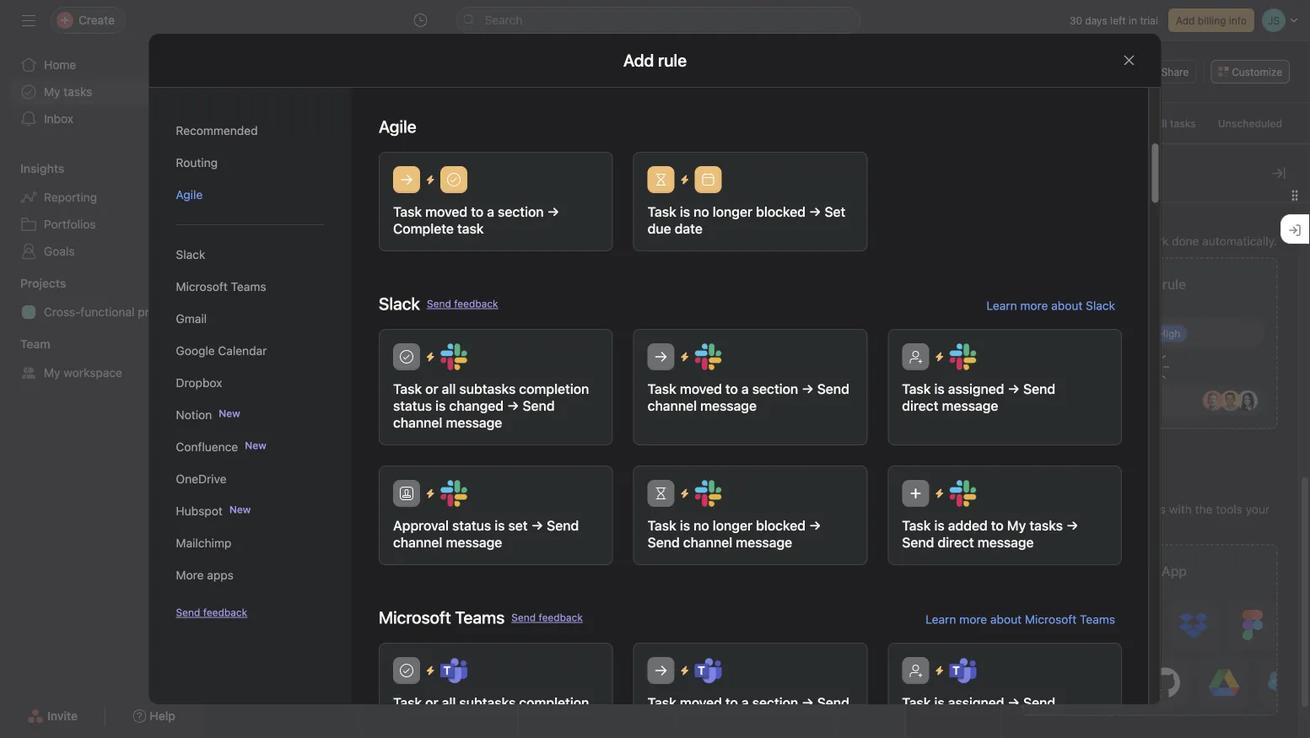 Task type: locate. For each thing, give the bounding box(es) containing it.
new up confluence new
[[219, 407, 240, 419]]

send inside task is no longer blocked → send channel message
[[647, 534, 679, 550]]

subtasks for microsoft teams
[[459, 695, 515, 711]]

1 vertical spatial more
[[959, 612, 987, 626]]

2 assigned from the top
[[948, 695, 1004, 711]]

channel message
[[647, 398, 756, 414], [393, 415, 502, 431], [393, 534, 502, 550], [683, 534, 792, 550], [647, 712, 756, 728], [902, 712, 1011, 728], [393, 728, 502, 738]]

0 vertical spatial all
[[441, 381, 455, 397]]

1 vertical spatial new
[[245, 440, 266, 451]]

agile down routing
[[176, 188, 203, 202]]

slack image inside task is added to my tasks → send direct message button
[[949, 480, 976, 507]]

send feedback link for slack
[[426, 296, 498, 311]]

0 vertical spatial more
[[1020, 299, 1048, 313]]

to inside the task moved to a section → complete task
[[470, 204, 483, 220]]

most.
[[1101, 521, 1132, 535]]

0 vertical spatial task or all subtasks completion status is changed → send channel message
[[393, 381, 589, 431]]

task for task is added to my tasks → send direct message button
[[902, 518, 930, 534]]

2 vertical spatial status
[[393, 712, 432, 728]]

a inside the task moved to a section → complete task
[[487, 204, 494, 220]]

longer inside 'task is no longer blocked → set due date'
[[712, 204, 752, 220]]

2 task moved to a section → send channel message from the top
[[647, 695, 849, 728]]

view profile settings image
[[223, 51, 263, 92]]

slack inside button
[[176, 248, 205, 262]]

1 vertical spatial no
[[693, 518, 709, 534]]

task moved to a section → send channel message button for microsoft teams
[[633, 643, 867, 738]]

send inside "microsoft teams send feedback"
[[511, 612, 535, 623]]

1 vertical spatial your
[[1246, 503, 1270, 517]]

insights
[[20, 162, 64, 175]]

learn more about microsoft teams
[[925, 612, 1115, 626]]

customize
[[1232, 66, 1282, 78]]

longer inside task is no longer blocked → send channel message
[[712, 518, 752, 534]]

1 vertical spatial direct message
[[937, 534, 1033, 550]]

0 horizontal spatial send feedback link
[[176, 605, 247, 620]]

collaborators
[[1072, 394, 1143, 408]]

0 vertical spatial task moved to a section → send channel message
[[647, 381, 849, 414]]

moved inside the task moved to a section → complete task
[[425, 204, 467, 220]]

0 vertical spatial learn
[[986, 299, 1017, 313]]

blocked inside 'task is no longer blocked → set due date'
[[756, 204, 805, 220]]

→ inside task is assigned → send direct message
[[1007, 381, 1019, 397]]

tasks down home at the left top of page
[[64, 85, 92, 99]]

no for due date
[[693, 204, 709, 220]]

1 horizontal spatial tasks
[[1029, 518, 1062, 534]]

2 vertical spatial moved
[[679, 695, 722, 711]]

inbox link
[[10, 105, 192, 132]]

task or all subtasks completion status is changed → send channel message button for microsoft teams
[[378, 643, 613, 738]]

your right get
[[1115, 235, 1139, 248]]

team button
[[0, 336, 50, 353]]

new inside confluence new
[[245, 440, 266, 451]]

0 vertical spatial slack image
[[440, 343, 467, 370]]

1 vertical spatial status
[[452, 518, 491, 534]]

1 vertical spatial changed
[[449, 712, 503, 728]]

insights element
[[0, 154, 202, 268]]

task moved to a section → send channel message for slack
[[647, 381, 849, 414]]

task moved to a section → send channel message
[[647, 381, 849, 414], [647, 695, 849, 728]]

1 horizontal spatial slack image
[[949, 480, 976, 507]]

0 vertical spatial direct message
[[902, 398, 998, 414]]

task inside task is added to my tasks → send direct message
[[902, 518, 930, 534]]

slack image inside task is no longer blocked → send channel message "button"
[[694, 480, 721, 507]]

0 vertical spatial moved
[[425, 204, 467, 220]]

subtasks for slack
[[459, 381, 515, 397]]

add left collaborators
[[1047, 394, 1069, 408]]

info
[[1229, 14, 1247, 26]]

slack image inside task moved to a section → send channel message button
[[694, 343, 721, 370]]

task for task is assigned → send direct message button
[[902, 381, 930, 397]]

agile up 'mon'
[[378, 116, 416, 136]]

slack for slack
[[176, 248, 205, 262]]

1 horizontal spatial task
[[289, 275, 312, 289]]

notion
[[176, 408, 212, 422]]

0 vertical spatial task moved to a section → send channel message button
[[633, 329, 867, 445]]

30 days left in trial
[[1070, 14, 1158, 26]]

direct message
[[902, 398, 998, 414], [937, 534, 1033, 550]]

microsoft teams button
[[176, 271, 324, 303]]

the right with
[[1195, 503, 1213, 517]]

0 horizontal spatial agile
[[176, 188, 203, 202]]

add inside button
[[1176, 14, 1195, 26]]

1 completion from the top
[[519, 381, 589, 397]]

customize button
[[1211, 60, 1290, 84]]

0 horizontal spatial more
[[959, 612, 987, 626]]

1 task or all subtasks completion status is changed → send channel message button from the top
[[378, 329, 613, 445]]

1 vertical spatial agile
[[176, 188, 203, 202]]

1 subtasks from the top
[[459, 381, 515, 397]]

gmail button
[[176, 303, 324, 335]]

0 vertical spatial changed
[[449, 398, 503, 414]]

channel message inside task is assigned → send channel message
[[902, 712, 1011, 728]]

hide sidebar image
[[22, 13, 35, 27]]

your inside build integrated workflows with the tools your team uses the most.
[[1246, 503, 1270, 517]]

feedback for microsoft teams
[[538, 612, 582, 623]]

2 longer from the top
[[712, 518, 752, 534]]

add left app
[[1133, 564, 1158, 580]]

→
[[547, 204, 559, 220], [809, 204, 821, 220], [801, 381, 813, 397], [1007, 381, 1019, 397], [507, 398, 519, 414], [531, 518, 543, 534], [809, 518, 821, 534], [1066, 518, 1078, 534], [801, 695, 813, 711], [1007, 695, 1019, 711], [507, 712, 519, 728]]

0 vertical spatial longer
[[712, 204, 752, 220]]

about up priority
[[1051, 299, 1082, 313]]

1 vertical spatial slack image
[[949, 480, 976, 507]]

task is no longer blocked → set due date button
[[633, 152, 867, 251]]

1 vertical spatial all
[[441, 695, 455, 711]]

about for microsoft teams
[[990, 612, 1021, 626]]

agile inside button
[[176, 188, 203, 202]]

all for slack
[[441, 381, 455, 397]]

0 vertical spatial microsoft
[[176, 280, 228, 294]]

task inside task is assigned → send channel message
[[902, 695, 930, 711]]

confluence new
[[176, 440, 266, 454]]

high
[[1158, 328, 1180, 340]]

add task down "slack" button
[[263, 275, 312, 289]]

0 horizontal spatial microsoft teams image
[[440, 657, 467, 684]]

send inside task is added to my tasks → send direct message
[[902, 534, 934, 550]]

2 horizontal spatial send feedback link
[[511, 610, 582, 625]]

assigned inside task is assigned → send direct message
[[948, 381, 1004, 397]]

teams inside "button"
[[231, 280, 266, 294]]

microsoft teams image for assigned
[[949, 657, 976, 684]]

learn
[[986, 299, 1017, 313], [925, 612, 956, 626]]

add
[[1176, 14, 1195, 26], [244, 117, 263, 129], [1022, 235, 1043, 248], [263, 275, 286, 289], [1134, 277, 1159, 293], [1047, 394, 1069, 408], [1133, 564, 1158, 580]]

add left billing
[[1176, 14, 1195, 26]]

0 vertical spatial the
[[1195, 503, 1213, 517]]

task for task is assigned → send channel message button
[[902, 695, 930, 711]]

task or all subtasks completion status is changed → send channel message button for slack
[[378, 329, 613, 445]]

send feedback link for microsoft teams
[[511, 610, 582, 625]]

1 horizontal spatial microsoft teams image
[[694, 657, 721, 684]]

task inside the task moved to a section → complete task
[[393, 204, 422, 220]]

1 horizontal spatial learn
[[986, 299, 1017, 313]]

routing button
[[176, 147, 324, 179]]

0 vertical spatial tasks
[[64, 85, 92, 99]]

close this dialog image
[[1122, 54, 1136, 67]]

1 vertical spatial add task
[[263, 275, 312, 289]]

task inside task is no longer blocked → send channel message
[[647, 518, 676, 534]]

board
[[317, 80, 350, 94]]

1 vertical spatial learn
[[925, 612, 956, 626]]

microsoft teams image
[[440, 657, 467, 684], [694, 657, 721, 684], [949, 657, 976, 684]]

team
[[1022, 521, 1049, 535]]

1 vertical spatial task
[[289, 275, 312, 289]]

0 vertical spatial my
[[44, 85, 60, 99]]

is
[[679, 204, 690, 220], [934, 381, 944, 397], [435, 398, 445, 414], [494, 518, 504, 534], [679, 518, 690, 534], [934, 518, 944, 534], [934, 695, 944, 711], [435, 712, 445, 728]]

microsoft
[[176, 280, 228, 294], [1024, 612, 1076, 626]]

my up "inbox"
[[44, 85, 60, 99]]

0 vertical spatial task or all subtasks completion status is changed → send channel message button
[[378, 329, 613, 445]]

0 vertical spatial completion
[[519, 381, 589, 397]]

0 vertical spatial new
[[219, 407, 240, 419]]

task for 'task moved to a section → complete task' button
[[393, 204, 422, 220]]

slack
[[176, 248, 205, 262], [378, 294, 420, 313], [1085, 299, 1115, 313]]

2 completion from the top
[[519, 695, 589, 711]]

→ inside task is added to my tasks → send direct message
[[1066, 518, 1078, 534]]

priority updated to high
[[1047, 326, 1180, 340]]

1 vertical spatial my
[[44, 366, 60, 380]]

→ inside approval status is set → send channel message
[[531, 518, 543, 534]]

2 subtasks from the top
[[459, 695, 515, 711]]

2 task or all subtasks completion status is changed → send channel message button from the top
[[378, 643, 613, 738]]

build integrated workflows with the tools your team uses the most.
[[1022, 503, 1270, 535]]

1 task moved to a section → send channel message button from the top
[[633, 329, 867, 445]]

1 vertical spatial microsoft
[[1024, 612, 1076, 626]]

feedback
[[454, 298, 498, 310], [203, 607, 247, 618], [538, 612, 582, 623]]

2 microsoft teams image from the left
[[694, 657, 721, 684]]

new for hubspot
[[229, 504, 251, 515]]

task or all subtasks completion status is changed → send channel message
[[393, 381, 589, 431], [393, 695, 589, 738]]

1 no from the top
[[693, 204, 709, 220]]

0 horizontal spatial calendar
[[218, 344, 267, 358]]

more
[[176, 568, 204, 582]]

1 horizontal spatial slack
[[378, 294, 420, 313]]

my tasks link
[[10, 78, 192, 105]]

1 horizontal spatial more
[[1020, 299, 1048, 313]]

1 vertical spatial section
[[752, 381, 798, 397]]

0 vertical spatial teams
[[231, 280, 266, 294]]

calendar up previous week icon on the top of the page
[[370, 80, 421, 94]]

more apps button
[[176, 559, 324, 591]]

learn for slack
[[986, 299, 1017, 313]]

more apps
[[176, 568, 234, 582]]

slack image down slack send feedback
[[440, 343, 467, 370]]

the down integrated
[[1081, 521, 1098, 535]]

task inside 'task is no longer blocked → set due date'
[[647, 204, 676, 220]]

task inside task is assigned → send direct message
[[902, 381, 930, 397]]

cross-
[[44, 305, 80, 319]]

completion
[[519, 381, 589, 397], [519, 695, 589, 711]]

1 horizontal spatial rule
[[1162, 277, 1186, 293]]

no inside 'task is no longer blocked → set due date'
[[693, 204, 709, 220]]

0 horizontal spatial teams
[[231, 280, 266, 294]]

1 vertical spatial calendar
[[218, 344, 267, 358]]

my down build
[[1007, 518, 1026, 534]]

or
[[425, 381, 438, 397], [425, 695, 438, 711]]

goals
[[44, 244, 75, 258]]

task moved to a section → send channel message for microsoft teams
[[647, 695, 849, 728]]

send feedback
[[176, 607, 247, 618]]

2 vertical spatial new
[[229, 504, 251, 515]]

add task button up gmail button
[[209, 267, 353, 298]]

portfolios link
[[10, 211, 192, 238]]

feedback for slack
[[454, 298, 498, 310]]

my
[[44, 85, 60, 99], [44, 366, 60, 380], [1007, 518, 1026, 534]]

0 horizontal spatial about
[[990, 612, 1021, 626]]

mailchimp button
[[176, 527, 324, 559]]

slack image
[[694, 343, 721, 370], [949, 343, 976, 370], [440, 480, 467, 507], [694, 480, 721, 507]]

my inside teams element
[[44, 366, 60, 380]]

feedback inside "microsoft teams send feedback"
[[538, 612, 582, 623]]

build
[[1022, 503, 1049, 517]]

about up task is assigned → send channel message button
[[990, 612, 1021, 626]]

updated
[[1089, 326, 1134, 340]]

slack button
[[176, 239, 324, 271]]

1 vertical spatial task moved to a section → send channel message
[[647, 695, 849, 728]]

add up learn more about slack on the top right of the page
[[1022, 235, 1043, 248]]

1 task moved to a section → send channel message from the top
[[647, 381, 849, 414]]

2 blocked from the top
[[756, 518, 805, 534]]

task down 'list' link
[[266, 117, 286, 129]]

1 vertical spatial blocked
[[756, 518, 805, 534]]

add down "slack" button
[[263, 275, 286, 289]]

19
[[849, 173, 867, 193]]

blocked inside task is no longer blocked → send channel message
[[756, 518, 805, 534]]

notion new
[[176, 407, 240, 422]]

today button
[[347, 111, 391, 135]]

google calendar
[[176, 344, 267, 358]]

1 vertical spatial assigned
[[948, 695, 1004, 711]]

onedrive
[[176, 472, 227, 486]]

1 vertical spatial task moved to a section → send channel message button
[[633, 643, 867, 738]]

is inside task is assigned → send direct message
[[934, 381, 944, 397]]

1 task or all subtasks completion status is changed → send channel message from the top
[[393, 381, 589, 431]]

add task down 'list' link
[[244, 117, 286, 129]]

0 vertical spatial status
[[393, 398, 432, 414]]

assigned for microsoft teams
[[948, 695, 1004, 711]]

1 all from the top
[[441, 381, 455, 397]]

microsoft teams image inside task is assigned → send channel message button
[[949, 657, 976, 684]]

task or all subtasks completion status is changed → send channel message for microsoft teams
[[393, 695, 589, 738]]

wed
[[691, 153, 715, 164]]

task for slack's task moved to a section → send channel message button
[[647, 381, 676, 397]]

hubspot
[[176, 504, 223, 518]]

0 horizontal spatial task
[[266, 117, 286, 129]]

slack image
[[440, 343, 467, 370], [949, 480, 976, 507]]

today
[[355, 117, 383, 129]]

0 vertical spatial or
[[425, 381, 438, 397]]

inbox
[[44, 112, 73, 126]]

new inside notion new
[[219, 407, 240, 419]]

1 vertical spatial task or all subtasks completion status is changed → send channel message button
[[378, 643, 613, 738]]

files
[[441, 80, 467, 94]]

2 task or all subtasks completion status is changed → send channel message from the top
[[393, 695, 589, 738]]

2 horizontal spatial feedback
[[538, 612, 582, 623]]

microsoft inside "button"
[[176, 280, 228, 294]]

3 microsoft teams image from the left
[[949, 657, 976, 684]]

0 horizontal spatial rule
[[1056, 235, 1077, 248]]

1 vertical spatial about
[[990, 612, 1021, 626]]

completion for slack
[[519, 381, 589, 397]]

mon
[[374, 153, 399, 164]]

1 horizontal spatial send feedback link
[[426, 296, 498, 311]]

task is assigned → send channel message button
[[887, 643, 1122, 738]]

tasks down build
[[1029, 518, 1062, 534]]

my down team
[[44, 366, 60, 380]]

tasks
[[64, 85, 92, 99], [1029, 518, 1062, 534]]

2 no from the top
[[693, 518, 709, 534]]

1 vertical spatial moved
[[679, 381, 722, 397]]

1 vertical spatial subtasks
[[459, 695, 515, 711]]

my inside global element
[[44, 85, 60, 99]]

2 vertical spatial my
[[1007, 518, 1026, 534]]

files link
[[441, 80, 467, 102]]

about for slack
[[1051, 299, 1082, 313]]

changed for microsoft teams
[[449, 712, 503, 728]]

1 horizontal spatial about
[[1051, 299, 1082, 313]]

1 assigned from the top
[[948, 381, 1004, 397]]

no for channel message
[[693, 518, 709, 534]]

15
[[216, 173, 233, 193]]

teams
[[231, 280, 266, 294], [1079, 612, 1115, 626]]

slack image up "added"
[[949, 480, 976, 507]]

1 vertical spatial or
[[425, 695, 438, 711]]

1 blocked from the top
[[756, 204, 805, 220]]

0 vertical spatial about
[[1051, 299, 1082, 313]]

workflows
[[1111, 503, 1166, 517]]

0 vertical spatial assigned
[[948, 381, 1004, 397]]

task down "slack" button
[[289, 275, 312, 289]]

rule
[[1056, 235, 1077, 248], [1162, 277, 1186, 293]]

1 horizontal spatial the
[[1195, 503, 1213, 517]]

add task
[[244, 117, 286, 129], [263, 275, 312, 289]]

app
[[1161, 564, 1187, 580]]

send inside task is assigned → send direct message
[[1023, 381, 1055, 397]]

1 vertical spatial longer
[[712, 518, 752, 534]]

task is no longer blocked → set due date
[[647, 204, 845, 237]]

1 longer from the top
[[712, 204, 752, 220]]

more for slack
[[1020, 299, 1048, 313]]

0 horizontal spatial the
[[1081, 521, 1098, 535]]

0 horizontal spatial slack
[[176, 248, 205, 262]]

feedback inside slack send feedback
[[454, 298, 498, 310]]

is inside 'task is no longer blocked → set due date'
[[679, 204, 690, 220]]

calendar down gmail button
[[218, 344, 267, 358]]

no inside task is no longer blocked → send channel message
[[693, 518, 709, 534]]

0 horizontal spatial slack image
[[440, 343, 467, 370]]

status inside approval status is set → send channel message
[[452, 518, 491, 534]]

section for microsoft teams
[[752, 695, 798, 711]]

goals link
[[10, 238, 192, 265]]

0 vertical spatial blocked
[[756, 204, 805, 220]]

1 microsoft teams image from the left
[[440, 657, 467, 684]]

1 vertical spatial task or all subtasks completion status is changed → send channel message
[[393, 695, 589, 738]]

new inside hubspot new
[[229, 504, 251, 515]]

new down onedrive button
[[229, 504, 251, 515]]

more up priority
[[1020, 299, 1048, 313]]

task is assigned → send direct message
[[902, 381, 1055, 414]]

1 horizontal spatial calendar
[[370, 80, 421, 94]]

assigned inside task is assigned → send channel message
[[948, 695, 1004, 711]]

add task for topmost add task 'button'
[[244, 117, 286, 129]]

2 task moved to a section → send channel message button from the top
[[633, 643, 867, 738]]

2 vertical spatial section
[[752, 695, 798, 711]]

1 horizontal spatial agile
[[378, 116, 416, 136]]

more up task is assigned → send channel message button
[[959, 612, 987, 626]]

task moved to a section → complete task
[[393, 204, 559, 237]]

rule down the "done"
[[1162, 277, 1186, 293]]

home link
[[10, 51, 192, 78]]

0 vertical spatial no
[[693, 204, 709, 220]]

slack image for is
[[440, 480, 467, 507]]

slack for slack send feedback
[[378, 294, 420, 313]]

section
[[497, 204, 543, 220], [752, 381, 798, 397], [752, 695, 798, 711]]

0 vertical spatial rule
[[1056, 235, 1077, 248]]

new up onedrive button
[[245, 440, 266, 451]]

0 vertical spatial section
[[497, 204, 543, 220]]

2 or from the top
[[425, 695, 438, 711]]

onedrive button
[[176, 463, 324, 495]]

1 changed from the top
[[449, 398, 503, 414]]

0 horizontal spatial microsoft
[[176, 280, 228, 294]]

is inside task is no longer blocked → send channel message
[[679, 518, 690, 534]]

a for slack's task moved to a section → send channel message button
[[741, 381, 748, 397]]

hubspot new
[[176, 504, 251, 518]]

slack image inside task is assigned → send direct message button
[[949, 343, 976, 370]]

a
[[487, 204, 494, 220], [1047, 235, 1053, 248], [741, 381, 748, 397], [741, 695, 748, 711]]

1 vertical spatial completion
[[519, 695, 589, 711]]

moved for microsoft teams
[[679, 695, 722, 711]]

rule left get
[[1056, 235, 1077, 248]]

microsoft teams
[[176, 280, 266, 294]]

1 horizontal spatial teams
[[1079, 612, 1115, 626]]

your right tools
[[1246, 503, 1270, 517]]

channel message inside approval status is set → send channel message
[[393, 534, 502, 550]]

2 all from the top
[[441, 695, 455, 711]]

task is no longer blocked → send channel message button
[[633, 466, 867, 565]]

slack image inside 'approval status is set → send channel message' 'button'
[[440, 480, 467, 507]]

projects element
[[0, 268, 202, 329]]

2 changed from the top
[[449, 712, 503, 728]]

0 vertical spatial agile
[[378, 116, 416, 136]]

my for my tasks
[[44, 85, 60, 99]]

the
[[1195, 503, 1213, 517], [1081, 521, 1098, 535]]

send
[[426, 298, 451, 310], [817, 381, 849, 397], [1023, 381, 1055, 397], [522, 398, 554, 414], [546, 518, 578, 534], [647, 534, 679, 550], [902, 534, 934, 550], [176, 607, 200, 618], [511, 612, 535, 623], [817, 695, 849, 711], [1023, 695, 1055, 711], [522, 712, 554, 728]]

add task button up routing button
[[223, 111, 293, 135]]

1 or from the top
[[425, 381, 438, 397]]

add down add a rule to get your work done automatically.
[[1134, 277, 1159, 293]]



Task type: vqa. For each thing, say whether or not it's contained in the screenshot.
Workspace
yes



Task type: describe. For each thing, give the bounding box(es) containing it.
microsoft teams image for to
[[694, 657, 721, 684]]

projects
[[20, 276, 66, 290]]

slack image for added
[[949, 480, 976, 507]]

new for confluence
[[245, 440, 266, 451]]

team
[[20, 337, 50, 351]]

task is assigned → send direct message button
[[887, 329, 1122, 445]]

0 vertical spatial task
[[266, 117, 286, 129]]

all for microsoft teams
[[441, 695, 455, 711]]

completion for microsoft teams
[[519, 695, 589, 711]]

send inside slack send feedback
[[426, 298, 451, 310]]

tools
[[1216, 503, 1243, 517]]

work
[[1142, 235, 1169, 248]]

calendar inside button
[[218, 344, 267, 358]]

longer for channel message
[[712, 518, 752, 534]]

changed for slack
[[449, 398, 503, 414]]

→ inside task is assigned → send channel message
[[1007, 695, 1019, 711]]

or for microsoft teams
[[425, 695, 438, 711]]

direct message inside task is assigned → send direct message
[[902, 398, 998, 414]]

sun
[[216, 153, 238, 164]]

added
[[948, 518, 987, 534]]

apps
[[941, 389, 965, 401]]

left
[[1110, 14, 1126, 26]]

gmail
[[176, 312, 207, 326]]

moved for slack
[[679, 381, 722, 397]]

search button
[[456, 7, 861, 34]]

more for microsoft teams
[[959, 612, 987, 626]]

task is added to my tasks → send direct message
[[902, 518, 1078, 550]]

list link
[[277, 80, 297, 102]]

is inside task is added to my tasks → send direct message
[[934, 518, 944, 534]]

add task for bottommost add task 'button'
[[263, 275, 312, 289]]

thu
[[849, 153, 871, 164]]

1 horizontal spatial microsoft
[[1024, 612, 1076, 626]]

days
[[1085, 14, 1107, 26]]

section inside the task moved to a section → complete task
[[497, 204, 543, 220]]

calendar link
[[370, 80, 421, 102]]

status for slack
[[393, 398, 432, 414]]

section for slack
[[752, 381, 798, 397]]

my inside task is added to my tasks → send direct message
[[1007, 518, 1026, 534]]

previous week image
[[403, 116, 416, 130]]

learn for microsoft teams
[[925, 612, 956, 626]]

portfolios
[[44, 217, 96, 231]]

channel message inside task is no longer blocked → send channel message
[[683, 534, 792, 550]]

add app button
[[1015, 545, 1285, 717]]

reporting link
[[10, 184, 192, 211]]

approval status is set → send channel message button
[[378, 466, 613, 565]]

with
[[1169, 503, 1192, 517]]

complete task
[[393, 221, 483, 237]]

status for microsoft teams
[[393, 712, 432, 728]]

task for slack task or all subtasks completion status is changed → send channel message button
[[393, 381, 422, 397]]

routing
[[176, 156, 218, 170]]

integrated
[[1052, 503, 1108, 517]]

cross-functional project plan
[[44, 305, 202, 319]]

task moved to a section → send channel message button for slack
[[633, 329, 867, 445]]

a for microsoft teams task moved to a section → send channel message button
[[741, 695, 748, 711]]

sun 15
[[216, 153, 238, 193]]

new for notion
[[219, 407, 240, 419]]

invite
[[47, 709, 78, 723]]

invite button
[[16, 701, 89, 731]]

agile button
[[176, 179, 324, 211]]

automatically.
[[1202, 235, 1277, 248]]

slack image for no
[[694, 480, 721, 507]]

teams element
[[0, 329, 202, 390]]

dropbox
[[176, 376, 222, 390]]

dropbox button
[[176, 367, 324, 399]]

reporting
[[44, 190, 97, 204]]

my workspace
[[44, 366, 122, 380]]

→ inside task is no longer blocked → send channel message
[[809, 518, 821, 534]]

task moved to a section → complete task button
[[378, 152, 613, 251]]

billing
[[1198, 14, 1226, 26]]

send inside approval status is set → send channel message
[[546, 518, 578, 534]]

add billing info
[[1176, 14, 1247, 26]]

task or all subtasks completion status is changed → send channel message for slack
[[393, 381, 589, 431]]

global element
[[0, 41, 202, 143]]

add inside button
[[1133, 564, 1158, 580]]

a for 'task moved to a section → complete task' button
[[487, 204, 494, 220]]

google calendar button
[[176, 335, 324, 367]]

approval status is set → send channel message
[[393, 518, 578, 550]]

mon 16
[[374, 153, 399, 193]]

or for slack
[[425, 381, 438, 397]]

send inside task is assigned → send channel message
[[1023, 695, 1055, 711]]

functional
[[80, 305, 135, 319]]

0 vertical spatial add task button
[[223, 111, 293, 135]]

tue
[[532, 153, 553, 164]]

→ inside 'task is no longer blocked → set due date'
[[809, 204, 821, 220]]

set
[[508, 518, 527, 534]]

my for my workspace
[[44, 366, 60, 380]]

list
[[277, 80, 297, 94]]

30
[[1070, 14, 1082, 26]]

share button
[[1140, 60, 1196, 84]]

google
[[176, 344, 215, 358]]

to inside task is added to my tasks → send direct message
[[991, 518, 1003, 534]]

assigned for slack
[[948, 381, 1004, 397]]

slack image for all
[[440, 343, 467, 370]]

0 vertical spatial calendar
[[370, 80, 421, 94]]

microsoft teams image for all
[[440, 657, 467, 684]]

slack image for to
[[694, 343, 721, 370]]

task for task is no longer blocked → send channel message "button"
[[647, 518, 676, 534]]

1 vertical spatial rule
[[1162, 277, 1186, 293]]

approval
[[393, 518, 448, 534]]

tasks inside global element
[[64, 85, 92, 99]]

task for microsoft teams task moved to a section → send channel message button
[[647, 695, 676, 711]]

search
[[485, 13, 523, 27]]

18
[[691, 173, 708, 193]]

add a rule to get your work done automatically.
[[1022, 235, 1277, 248]]

search list box
[[456, 7, 861, 34]]

microsoft teams send feedback
[[378, 607, 582, 627]]

is inside task is assigned → send channel message
[[934, 695, 944, 711]]

wed 18
[[691, 153, 715, 193]]

task for task or all subtasks completion status is changed → send channel message button associated with microsoft teams
[[393, 695, 422, 711]]

workspace
[[64, 366, 122, 380]]

slack send feedback
[[378, 294, 498, 313]]

0 vertical spatial your
[[1115, 235, 1139, 248]]

my tasks
[[44, 85, 92, 99]]

tasks inside task is added to my tasks → send direct message
[[1029, 518, 1062, 534]]

insights button
[[0, 160, 64, 177]]

longer for due date
[[712, 204, 752, 220]]

thu 19
[[849, 153, 871, 193]]

due date
[[647, 221, 702, 237]]

projects button
[[0, 275, 66, 292]]

task is no longer blocked → send channel message
[[647, 518, 821, 550]]

my workspace link
[[10, 359, 192, 386]]

direct message inside task is added to my tasks → send direct message
[[937, 534, 1033, 550]]

uses
[[1052, 521, 1078, 535]]

confluence
[[176, 440, 238, 454]]

slack image for assigned
[[949, 343, 976, 370]]

→ inside the task moved to a section → complete task
[[547, 204, 559, 220]]

1 vertical spatial the
[[1081, 521, 1098, 535]]

blocked for task is no longer blocked → send channel message
[[756, 518, 805, 534]]

task is added to my tasks → send direct message button
[[887, 466, 1122, 565]]

add up routing button
[[244, 117, 263, 129]]

add rule
[[623, 50, 687, 70]]

blocked for task is no longer blocked → set due date
[[756, 204, 805, 220]]

close details image
[[1272, 167, 1286, 180]]

done
[[1172, 235, 1199, 248]]

task for task is no longer blocked → set due date button in the top of the page
[[647, 204, 676, 220]]

1 vertical spatial add task button
[[209, 267, 353, 298]]

microsoft teams
[[378, 607, 504, 627]]

is inside approval status is set → send channel message
[[494, 518, 504, 534]]

mailchimp
[[176, 536, 231, 550]]

0 horizontal spatial feedback
[[203, 607, 247, 618]]

in
[[1129, 14, 1137, 26]]

2 horizontal spatial slack
[[1085, 299, 1115, 313]]

learn more about slack link
[[986, 299, 1115, 313]]



